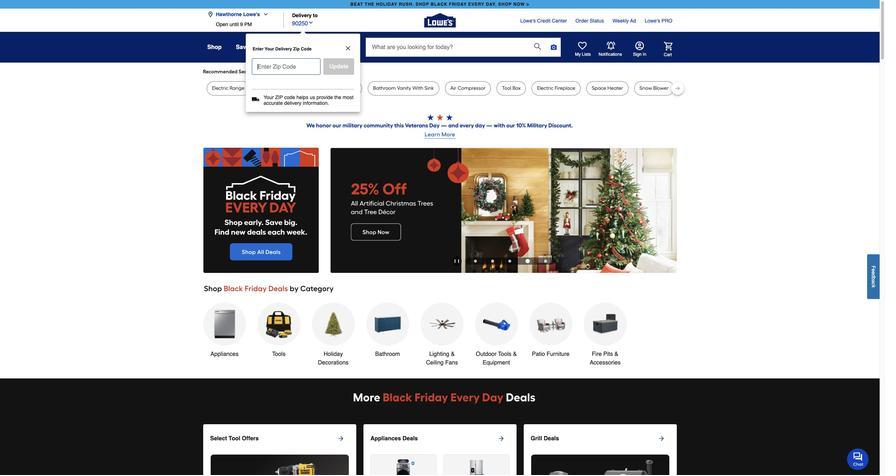 Task type: describe. For each thing, give the bounding box(es) containing it.
appliances for appliances deals
[[371, 436, 401, 442]]

lowe's for lowe's credit center
[[521, 18, 536, 24]]

savings button
[[236, 41, 258, 54]]

scroll to item #3 element
[[501, 260, 519, 263]]

tool
[[229, 436, 240, 442]]

outdoor tools & equipment
[[476, 351, 517, 366]]

weekly ad link
[[613, 17, 636, 24]]

searches
[[239, 69, 260, 75]]

open until 9 pm
[[216, 21, 252, 27]]

chevron down image
[[260, 11, 269, 17]]

machine
[[282, 85, 302, 91]]

2 e from the top
[[871, 272, 877, 274]]

bathroom
[[375, 351, 400, 358]]

diy
[[320, 44, 330, 50]]

recommended
[[203, 69, 238, 75]]

hawthorne lowe's button
[[207, 7, 272, 21]]

holiday
[[376, 2, 398, 7]]

notifications
[[599, 52, 622, 57]]

fans
[[445, 360, 458, 366]]

more black friday every day deals. image
[[203, 384, 677, 413]]

lowe's home improvement cart image
[[664, 42, 673, 50]]

shop button
[[207, 41, 222, 54]]

zip
[[293, 47, 300, 52]]

1 shop from the left
[[416, 2, 429, 7]]

arrow right image for select tool offers
[[337, 435, 345, 442]]

lowe's for lowe's pro
[[645, 18, 661, 24]]

location image
[[207, 11, 213, 17]]

us
[[310, 94, 315, 100]]

more suggestions for you link
[[282, 68, 346, 76]]

my lists
[[575, 52, 591, 57]]

& inside outdoor tools & equipment
[[513, 351, 517, 358]]

beat the holiday rush. shop black friday every day. shop now >
[[351, 2, 530, 7]]

open
[[216, 21, 228, 27]]

fire
[[592, 351, 602, 358]]

appliances deals
[[371, 436, 418, 442]]

shop
[[207, 44, 222, 50]]

electric for electric fireplace
[[537, 85, 554, 91]]

f e e d b a c k
[[871, 266, 877, 288]]

fire pits & accessories button
[[584, 303, 627, 367]]

electric range
[[212, 85, 245, 91]]

lowe's home improvement account image
[[636, 42, 644, 50]]

pro
[[662, 18, 673, 24]]

grill
[[531, 436, 542, 442]]

hawthorne
[[216, 11, 242, 17]]

weekly
[[613, 18, 629, 24]]

box
[[513, 85, 521, 91]]

& inside the lighting & ceiling fans
[[451, 351, 455, 358]]

lighting & ceiling fans button
[[421, 303, 464, 367]]

your inside the 'your zip code helps us provide the most accurate delivery information.'
[[264, 94, 274, 100]]

Enter Zip Code text field
[[255, 58, 318, 72]]

patio furniture
[[532, 351, 570, 358]]

ideas
[[337, 44, 351, 50]]

bathroom for bathroom vanity
[[319, 85, 341, 91]]

space
[[592, 85, 607, 91]]

center
[[552, 18, 567, 24]]

beat
[[351, 2, 363, 7]]

day.
[[486, 2, 497, 7]]

suggestions
[[295, 69, 323, 75]]

most
[[343, 94, 354, 100]]

chevron down image
[[308, 20, 314, 25]]

arrow right image for appliances deals
[[498, 435, 505, 442]]

1 vertical spatial delivery
[[275, 47, 292, 52]]

order status link
[[576, 17, 604, 24]]

decorations
[[318, 360, 349, 366]]

lighting
[[430, 351, 450, 358]]

grill deals
[[531, 436, 559, 442]]

2 shop from the left
[[499, 2, 512, 7]]

to
[[313, 13, 318, 18]]

sign in
[[633, 52, 647, 57]]

vanity for bathroom vanity with sink
[[397, 85, 411, 91]]

b
[[871, 277, 877, 280]]

electric for electric range
[[212, 85, 229, 91]]

scroll to item #2 element
[[484, 260, 501, 263]]

lowe's credit center
[[521, 18, 567, 24]]

lowe's home improvement lists image
[[578, 42, 587, 50]]

0 vertical spatial delivery
[[292, 13, 312, 18]]

sign in button
[[633, 42, 647, 57]]

chat invite button image
[[848, 448, 869, 470]]

recommended searches for you
[[203, 69, 277, 75]]

a
[[871, 280, 877, 283]]

25 percent off all artificial christmas trees and tree decor. image
[[330, 148, 677, 273]]

pits
[[604, 351, 613, 358]]

close image
[[345, 45, 352, 52]]

sink
[[425, 85, 434, 91]]

bathroom for bathroom vanity with sink
[[373, 85, 396, 91]]

appliances for appliances
[[211, 351, 239, 358]]

credit
[[537, 18, 551, 24]]

savings
[[236, 44, 258, 50]]

update button
[[324, 58, 354, 75]]

black
[[431, 2, 448, 7]]

helps
[[297, 94, 309, 100]]

washing
[[261, 85, 281, 91]]

holiday decorations
[[318, 351, 349, 366]]

>
[[527, 2, 530, 7]]

we honor our military community on veterans day and every day with a 10 percent military discount. image
[[203, 114, 677, 141]]

range
[[230, 85, 245, 91]]

your zip code helps us provide the most accurate delivery information.
[[264, 94, 354, 106]]

black friday every day. shop early. save big. find new deals each week. image
[[203, 148, 319, 273]]



Task type: vqa. For each thing, say whether or not it's contained in the screenshot.
the MVPs Pro Rewards Business Tools
no



Task type: locate. For each thing, give the bounding box(es) containing it.
0 horizontal spatial bathroom
[[319, 85, 341, 91]]

& left patio
[[513, 351, 517, 358]]

shop
[[416, 2, 429, 7], [499, 2, 512, 7]]

vanity
[[343, 85, 357, 91], [397, 85, 411, 91]]

lowe's pro link
[[645, 17, 673, 24]]

arrow right image
[[658, 435, 665, 442]]

blower
[[654, 85, 669, 91]]

ad
[[630, 18, 636, 24]]

deals for appliances deals
[[403, 436, 418, 442]]

vanity left with
[[397, 85, 411, 91]]

scroll to item #1 element
[[467, 260, 484, 263]]

2 vanity from the left
[[397, 85, 411, 91]]

status
[[590, 18, 604, 24]]

2 tools from the left
[[498, 351, 512, 358]]

lowe's up pm
[[243, 11, 260, 17]]

1 horizontal spatial lowe's
[[521, 18, 536, 24]]

scroll to item #5 element
[[537, 260, 554, 263]]

f e e d b a c k button
[[868, 254, 880, 299]]

for right searches
[[261, 69, 267, 75]]

bathroom left with
[[373, 85, 396, 91]]

lists
[[582, 52, 591, 57]]

ceiling
[[426, 360, 444, 366]]

tools button
[[258, 303, 300, 359]]

for right suggestions on the left
[[324, 69, 331, 75]]

holiday
[[324, 351, 343, 358]]

f
[[871, 266, 877, 269]]

2 for from the left
[[324, 69, 331, 75]]

shop right rush.
[[416, 2, 429, 7]]

weekly ad
[[613, 18, 636, 24]]

delivery
[[284, 100, 302, 106]]

1 tools from the left
[[272, 351, 286, 358]]

zip
[[275, 94, 283, 100]]

offers
[[242, 436, 259, 442]]

equipment
[[483, 360, 510, 366]]

patio
[[532, 351, 545, 358]]

until
[[230, 21, 239, 27]]

appliances button
[[203, 303, 246, 359]]

2 deals from the left
[[544, 436, 559, 442]]

hawthorne lowe's
[[216, 11, 260, 17]]

scroll to item #4 element
[[519, 259, 537, 264]]

search image
[[534, 43, 542, 50]]

electric
[[212, 85, 229, 91], [537, 85, 554, 91]]

vanity up most
[[343, 85, 357, 91]]

tools inside outdoor tools & equipment
[[498, 351, 512, 358]]

1 vanity from the left
[[343, 85, 357, 91]]

None search field
[[366, 38, 561, 63]]

cart button
[[654, 42, 673, 57]]

sign
[[633, 52, 642, 57]]

bathroom up provide
[[319, 85, 341, 91]]

& right pits
[[615, 351, 619, 358]]

patio furniture button
[[530, 303, 573, 359]]

shop black friday deals by category. image
[[203, 283, 677, 295]]

pm
[[244, 21, 252, 27]]

washing machine
[[261, 85, 302, 91]]

1 horizontal spatial you
[[332, 69, 340, 75]]

0 horizontal spatial lowe's
[[243, 11, 260, 17]]

code
[[284, 94, 295, 100]]

1 electric from the left
[[212, 85, 229, 91]]

lowe's left credit
[[521, 18, 536, 24]]

d
[[871, 274, 877, 277]]

order status
[[576, 18, 604, 24]]

2 appliances image from the left
[[463, 459, 490, 475]]

1 vertical spatial your
[[264, 94, 274, 100]]

furniture
[[547, 351, 570, 358]]

1 horizontal spatial tools
[[498, 351, 512, 358]]

delivery left zip
[[275, 47, 292, 52]]

e up d
[[871, 269, 877, 272]]

0 horizontal spatial arrow right image
[[337, 435, 345, 442]]

your down washing
[[264, 94, 274, 100]]

1 horizontal spatial shop
[[499, 2, 512, 7]]

grill deals link
[[531, 430, 670, 455]]

0 horizontal spatial vanity
[[343, 85, 357, 91]]

for for searches
[[261, 69, 267, 75]]

9
[[240, 21, 243, 27]]

you left the more
[[268, 69, 277, 75]]

you
[[268, 69, 277, 75], [332, 69, 340, 75]]

shop right day.
[[499, 2, 512, 7]]

tool
[[502, 85, 512, 91]]

my lists link
[[575, 42, 591, 57]]

snow blower
[[640, 85, 669, 91]]

select tool offers link
[[210, 430, 349, 455]]

delivery to
[[292, 13, 318, 18]]

appliances inside appliances deals link
[[371, 436, 401, 442]]

delivery
[[292, 13, 312, 18], [275, 47, 292, 52]]

more
[[282, 69, 294, 75]]

1 e from the top
[[871, 269, 877, 272]]

0 horizontal spatial you
[[268, 69, 277, 75]]

e
[[871, 269, 877, 272], [871, 272, 877, 274]]

appliances inside the appliances button
[[211, 351, 239, 358]]

arrow right image
[[664, 210, 671, 217], [337, 435, 345, 442], [498, 435, 505, 442]]

1 horizontal spatial for
[[324, 69, 331, 75]]

recommended searches for you heading
[[203, 68, 677, 76]]

for for suggestions
[[324, 69, 331, 75]]

camera image
[[551, 44, 558, 51]]

& right diy
[[331, 44, 335, 50]]

1 horizontal spatial vanity
[[397, 85, 411, 91]]

90250
[[292, 20, 308, 27]]

appliances image
[[390, 459, 417, 475], [463, 459, 490, 475]]

1 deals from the left
[[403, 436, 418, 442]]

& inside fire pits & accessories
[[615, 351, 619, 358]]

0 horizontal spatial appliances image
[[390, 459, 417, 475]]

vanity for bathroom vanity
[[343, 85, 357, 91]]

arrow right image inside appliances deals link
[[498, 435, 505, 442]]

lowe's pro
[[645, 18, 673, 24]]

lighting & ceiling fans
[[426, 351, 458, 366]]

air compressor
[[451, 85, 486, 91]]

electric left fireplace
[[537, 85, 554, 91]]

installations
[[272, 44, 306, 50]]

1 horizontal spatial arrow right image
[[498, 435, 505, 442]]

0 horizontal spatial deals
[[403, 436, 418, 442]]

0 vertical spatial appliances
[[211, 351, 239, 358]]

e up b
[[871, 272, 877, 274]]

the
[[365, 2, 375, 7]]

1 horizontal spatial bathroom
[[373, 85, 396, 91]]

in
[[643, 52, 647, 57]]

1 vertical spatial appliances
[[371, 436, 401, 442]]

beat the holiday rush. shop black friday every day. shop now > link
[[349, 0, 531, 9]]

0 vertical spatial your
[[265, 47, 274, 52]]

appliances
[[211, 351, 239, 358], [371, 436, 401, 442]]

deals for grill deals
[[544, 436, 559, 442]]

bathroom button
[[366, 303, 409, 359]]

diy & ideas
[[320, 44, 351, 50]]

every
[[468, 2, 485, 7]]

& inside diy & ideas button
[[331, 44, 335, 50]]

your right enter at top
[[265, 47, 274, 52]]

appliances deals link
[[371, 430, 517, 447]]

you for recommended searches for you
[[268, 69, 277, 75]]

1 horizontal spatial deals
[[544, 436, 559, 442]]

tools
[[272, 351, 286, 358], [498, 351, 512, 358]]

electric down recommended
[[212, 85, 229, 91]]

accurate
[[264, 100, 283, 106]]

k
[[871, 285, 877, 288]]

compressor
[[458, 85, 486, 91]]

2 horizontal spatial lowe's
[[645, 18, 661, 24]]

0 horizontal spatial electric
[[212, 85, 229, 91]]

0 horizontal spatial shop
[[416, 2, 429, 7]]

0 horizontal spatial appliances
[[211, 351, 239, 358]]

c
[[871, 283, 877, 285]]

lowe's home improvement logo image
[[424, 4, 456, 36]]

code
[[301, 47, 312, 52]]

2 you from the left
[[332, 69, 340, 75]]

bathroom
[[319, 85, 341, 91], [373, 85, 396, 91]]

bathroom vanity
[[319, 85, 357, 91]]

you for more suggestions for you
[[332, 69, 340, 75]]

& up fans
[[451, 351, 455, 358]]

you up bathroom vanity on the left of page
[[332, 69, 340, 75]]

rush.
[[399, 2, 414, 7]]

1 bathroom from the left
[[319, 85, 341, 91]]

&
[[331, 44, 335, 50], [451, 351, 455, 358], [513, 351, 517, 358], [615, 351, 619, 358]]

0 horizontal spatial for
[[261, 69, 267, 75]]

electric fireplace
[[537, 85, 576, 91]]

update
[[329, 63, 349, 70]]

1 you from the left
[[268, 69, 277, 75]]

outdoor
[[476, 351, 497, 358]]

cart
[[664, 52, 672, 57]]

90250 button
[[292, 18, 314, 28]]

tools inside tools button
[[272, 351, 286, 358]]

fireplace
[[555, 85, 576, 91]]

lowe's inside button
[[243, 11, 260, 17]]

1 horizontal spatial electric
[[537, 85, 554, 91]]

2 electric from the left
[[537, 85, 554, 91]]

with
[[413, 85, 424, 91]]

1 horizontal spatial appliances
[[371, 436, 401, 442]]

arrow right image inside select tool offers link
[[337, 435, 345, 442]]

delivery up 90250 button on the top of page
[[292, 13, 312, 18]]

1 for from the left
[[261, 69, 267, 75]]

more suggestions for you
[[282, 69, 340, 75]]

1 horizontal spatial appliances image
[[463, 459, 490, 475]]

lowe's home improvement notification center image
[[607, 41, 615, 50]]

2 bathroom from the left
[[373, 85, 396, 91]]

1 appliances image from the left
[[390, 459, 417, 475]]

Search Query text field
[[366, 38, 529, 57]]

0 horizontal spatial tools
[[272, 351, 286, 358]]

lowe's left pro at the right top of the page
[[645, 18, 661, 24]]

2 horizontal spatial arrow right image
[[664, 210, 671, 217]]

lowe's
[[243, 11, 260, 17], [521, 18, 536, 24], [645, 18, 661, 24]]



